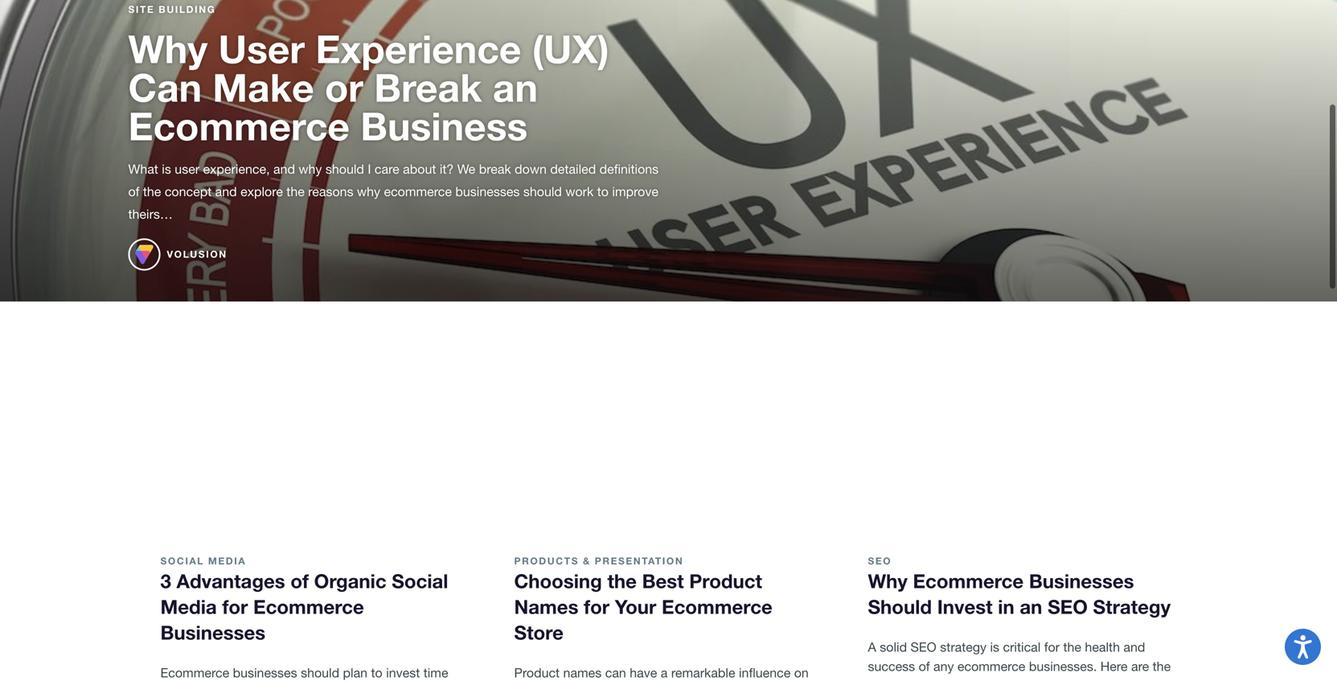 Task type: locate. For each thing, give the bounding box(es) containing it.
2 vertical spatial of
[[919, 659, 930, 674]]

presentation
[[595, 555, 684, 567]]

top
[[868, 678, 887, 681]]

should down here
[[1093, 678, 1132, 681]]

for down advantages
[[222, 595, 248, 618]]

are
[[1131, 659, 1149, 674]]

1 vertical spatial seo
[[1048, 595, 1088, 618]]

should
[[868, 595, 932, 618]]

ecommerce inside seo why ecommerce businesses should invest in an seo strategy
[[913, 569, 1024, 592]]

experience
[[316, 25, 521, 71]]

ecommerce inside a solid seo strategy is critical for the health and success of any ecommerce businesses. here are the top reasons why every online business should inve
[[958, 659, 1026, 674]]

seo
[[868, 555, 892, 567], [1048, 595, 1088, 618], [911, 640, 937, 654]]

of inside a solid seo strategy is critical for the health and success of any ecommerce businesses. here are the top reasons why every online business should inve
[[919, 659, 930, 674]]

can
[[605, 665, 626, 680]]

businesses inside what is user experience, and why should i care about it? we break down detailed definitions of the concept and explore the reasons why ecommerce businesses should work to improve theirs…
[[455, 184, 520, 199]]

2 horizontal spatial why
[[940, 678, 963, 681]]

for inside social media 3 advantages of organic social media for ecommerce businesses
[[222, 595, 248, 618]]

0 horizontal spatial why
[[299, 162, 322, 176]]

of left organic
[[291, 569, 309, 592]]

1 horizontal spatial and
[[273, 162, 295, 176]]

to inside ecommerce businesses should plan to invest time
[[371, 665, 383, 680]]

1 vertical spatial businesses
[[160, 621, 265, 644]]

1 vertical spatial businesses
[[233, 665, 297, 680]]

strategy
[[940, 640, 987, 654]]

any
[[934, 659, 954, 674]]

plan
[[343, 665, 368, 680]]

critical
[[1003, 640, 1041, 654]]

0 vertical spatial businesses
[[1029, 569, 1134, 592]]

building
[[159, 4, 216, 15]]

should
[[326, 162, 364, 176], [523, 184, 562, 199], [301, 665, 339, 680], [1093, 678, 1132, 681]]

products
[[514, 555, 579, 567]]

organic
[[314, 569, 387, 592]]

product
[[689, 569, 762, 592], [514, 665, 560, 680]]

and up are on the right bottom of page
[[1124, 640, 1145, 654]]

why
[[299, 162, 322, 176], [357, 184, 380, 199], [940, 678, 963, 681]]

1 horizontal spatial reasons
[[891, 678, 936, 681]]

for for media
[[222, 595, 248, 618]]

the inside products & presentation choosing the best product names for your ecommerce store
[[608, 569, 637, 592]]

businesses up strategy
[[1029, 569, 1134, 592]]

concept
[[165, 184, 212, 199]]

0 horizontal spatial and
[[215, 184, 237, 199]]

experience,
[[203, 162, 270, 176]]

why up should
[[868, 569, 908, 592]]

and up explore
[[273, 162, 295, 176]]

for inside products & presentation choosing the best product names for your ecommerce store
[[584, 595, 610, 618]]

social right organic
[[392, 569, 448, 592]]

0 horizontal spatial of
[[128, 184, 139, 199]]

the
[[143, 184, 161, 199], [286, 184, 305, 199], [608, 569, 637, 592], [1063, 640, 1082, 654], [1153, 659, 1171, 674]]

1 vertical spatial why
[[868, 569, 908, 592]]

influence
[[739, 665, 791, 680]]

1 vertical spatial of
[[291, 569, 309, 592]]

0 vertical spatial reasons
[[308, 184, 353, 199]]

reasons inside a solid seo strategy is critical for the health and success of any ecommerce businesses. here are the top reasons why every online business should inve
[[891, 678, 936, 681]]

invest
[[386, 665, 420, 680]]

of left the any
[[919, 659, 930, 674]]

an inside seo why ecommerce businesses should invest in an seo strategy
[[1020, 595, 1042, 618]]

online
[[1001, 678, 1035, 681]]

for
[[222, 595, 248, 618], [584, 595, 610, 618], [1044, 640, 1060, 654]]

1 horizontal spatial seo
[[911, 640, 937, 654]]

1 vertical spatial an
[[1020, 595, 1042, 618]]

why inside seo why ecommerce businesses should invest in an seo strategy
[[868, 569, 908, 592]]

to inside what is user experience, and why should i care about it? we break down detailed definitions of the concept and explore the reasons why ecommerce businesses should work to improve theirs…
[[597, 184, 609, 199]]

of
[[128, 184, 139, 199], [291, 569, 309, 592], [919, 659, 930, 674]]

0 horizontal spatial reasons
[[308, 184, 353, 199]]

why down i
[[357, 184, 380, 199]]

and inside a solid seo strategy is critical for the health and success of any ecommerce businesses. here are the top reasons why every online business should inve
[[1124, 640, 1145, 654]]

and down experience,
[[215, 184, 237, 199]]

break
[[479, 162, 511, 176]]

choosing
[[514, 569, 602, 592]]

seo up health
[[1048, 595, 1088, 618]]

0 horizontal spatial social
[[160, 555, 204, 567]]

ecommerce down about on the left
[[384, 184, 452, 199]]

have
[[630, 665, 657, 680]]

media
[[208, 555, 246, 567], [160, 595, 217, 618]]

0 vertical spatial is
[[162, 162, 171, 176]]

media down 3
[[160, 595, 217, 618]]

social
[[160, 555, 204, 567], [392, 569, 448, 592]]

1 horizontal spatial social
[[392, 569, 448, 592]]

ecommerce
[[128, 102, 350, 149], [913, 569, 1024, 592], [253, 595, 364, 618], [662, 595, 773, 618], [160, 665, 229, 680]]

0 horizontal spatial businesses
[[233, 665, 297, 680]]

advantages
[[177, 569, 285, 592]]

social up 3
[[160, 555, 204, 567]]

1 horizontal spatial businesses
[[455, 184, 520, 199]]

reasons down success
[[891, 678, 936, 681]]

1 horizontal spatial for
[[584, 595, 610, 618]]

1 vertical spatial to
[[371, 665, 383, 680]]

product down store
[[514, 665, 560, 680]]

what
[[128, 162, 158, 176]]

for left 'your'
[[584, 595, 610, 618]]

2 horizontal spatial for
[[1044, 640, 1060, 654]]

seo up should
[[868, 555, 892, 567]]

0 horizontal spatial why
[[128, 25, 208, 71]]

on
[[794, 665, 809, 680]]

2 horizontal spatial seo
[[1048, 595, 1088, 618]]

0 vertical spatial ecommerce
[[384, 184, 452, 199]]

businesses inside social media 3 advantages of organic social media for ecommerce businesses
[[160, 621, 265, 644]]

1 horizontal spatial product
[[689, 569, 762, 592]]

0 vertical spatial of
[[128, 184, 139, 199]]

of inside social media 3 advantages of organic social media for ecommerce businesses
[[291, 569, 309, 592]]

0 horizontal spatial an
[[493, 64, 538, 110]]

2 vertical spatial seo
[[911, 640, 937, 654]]

2 horizontal spatial and
[[1124, 640, 1145, 654]]

break
[[374, 64, 482, 110]]

the right are on the right bottom of page
[[1153, 659, 1171, 674]]

1 horizontal spatial is
[[990, 640, 1000, 654]]

the down presentation
[[608, 569, 637, 592]]

care
[[375, 162, 399, 176]]

0 horizontal spatial ecommerce
[[384, 184, 452, 199]]

here
[[1101, 659, 1128, 674]]

0 horizontal spatial is
[[162, 162, 171, 176]]

ecommerce
[[384, 184, 452, 199], [958, 659, 1026, 674]]

to right "work"
[[597, 184, 609, 199]]

0 horizontal spatial to
[[371, 665, 383, 680]]

of down what
[[128, 184, 139, 199]]

or
[[325, 64, 363, 110]]

for inside a solid seo strategy is critical for the health and success of any ecommerce businesses. here are the top reasons why every online business should inve
[[1044, 640, 1060, 654]]

seo up the any
[[911, 640, 937, 654]]

1 vertical spatial why
[[357, 184, 380, 199]]

1 horizontal spatial why
[[868, 569, 908, 592]]

site building
[[128, 4, 216, 15]]

solid
[[880, 640, 907, 654]]

names
[[514, 595, 579, 618]]

is left user
[[162, 162, 171, 176]]

should inside ecommerce businesses should plan to invest time
[[301, 665, 339, 680]]

open accessibe: accessibility options, statement and help image
[[1294, 635, 1312, 659]]

is left critical
[[990, 640, 1000, 654]]

0 horizontal spatial seo
[[868, 555, 892, 567]]

why
[[128, 25, 208, 71], [868, 569, 908, 592]]

for up businesses.
[[1044, 640, 1060, 654]]

1 horizontal spatial an
[[1020, 595, 1042, 618]]

0 vertical spatial businesses
[[455, 184, 520, 199]]

0 vertical spatial why
[[299, 162, 322, 176]]

2 horizontal spatial of
[[919, 659, 930, 674]]

should down down
[[523, 184, 562, 199]]

ecommerce up every
[[958, 659, 1026, 674]]

user
[[218, 25, 305, 71]]

about
[[403, 162, 436, 176]]

1 vertical spatial reasons
[[891, 678, 936, 681]]

businesses inside seo why ecommerce businesses should invest in an seo strategy
[[1029, 569, 1134, 592]]

businesses down advantages
[[160, 621, 265, 644]]

1 horizontal spatial of
[[291, 569, 309, 592]]

should left plan
[[301, 665, 339, 680]]

1 horizontal spatial to
[[597, 184, 609, 199]]

every
[[966, 678, 997, 681]]

a solid seo strategy is critical for the health and success of any ecommerce businesses. here are the top reasons why every online business should inve
[[868, 640, 1171, 681]]

2 vertical spatial why
[[940, 678, 963, 681]]

is
[[162, 162, 171, 176], [990, 640, 1000, 654]]

reasons right explore
[[308, 184, 353, 199]]

success
[[868, 659, 915, 674]]

0 horizontal spatial product
[[514, 665, 560, 680]]

2 vertical spatial and
[[1124, 640, 1145, 654]]

why down site building
[[128, 25, 208, 71]]

0 vertical spatial an
[[493, 64, 538, 110]]

product right best
[[689, 569, 762, 592]]

social media 3 advantages of organic social media for ecommerce businesses
[[160, 555, 448, 644]]

1 vertical spatial is
[[990, 640, 1000, 654]]

to right plan
[[371, 665, 383, 680]]

the up theirs…
[[143, 184, 161, 199]]

site
[[128, 4, 155, 15]]

1 horizontal spatial ecommerce
[[958, 659, 1026, 674]]

user
[[175, 162, 200, 176]]

to
[[597, 184, 609, 199], [371, 665, 383, 680]]

0 horizontal spatial for
[[222, 595, 248, 618]]

businesses
[[1029, 569, 1134, 592], [160, 621, 265, 644]]

media up advantages
[[208, 555, 246, 567]]

why down the any
[[940, 678, 963, 681]]

definitions
[[600, 162, 659, 176]]

why left i
[[299, 162, 322, 176]]

1 horizontal spatial businesses
[[1029, 569, 1134, 592]]

0 vertical spatial product
[[689, 569, 762, 592]]

(ux)
[[532, 25, 609, 71]]

3
[[160, 569, 171, 592]]

what is user experience, and why should i care about it? we break down detailed definitions of the concept and explore the reasons why ecommerce businesses should work to improve theirs…
[[128, 162, 659, 221]]

for for names
[[584, 595, 610, 618]]

products & presentation choosing the best product names for your ecommerce store
[[514, 555, 773, 644]]

product names can have a remarkable influence on
[[514, 665, 823, 681]]

reasons
[[308, 184, 353, 199], [891, 678, 936, 681]]

volusion link
[[128, 238, 227, 271]]

0 vertical spatial to
[[597, 184, 609, 199]]

down
[[515, 162, 547, 176]]

why inside a solid seo strategy is critical for the health and success of any ecommerce businesses. here are the top reasons why every online business should inve
[[940, 678, 963, 681]]

and
[[273, 162, 295, 176], [215, 184, 237, 199], [1124, 640, 1145, 654]]

0 horizontal spatial businesses
[[160, 621, 265, 644]]

is inside a solid seo strategy is critical for the health and success of any ecommerce businesses. here are the top reasons why every online business should inve
[[990, 640, 1000, 654]]

should left i
[[326, 162, 364, 176]]

1 vertical spatial ecommerce
[[958, 659, 1026, 674]]

theirs…
[[128, 207, 173, 221]]

an
[[493, 64, 538, 110], [1020, 595, 1042, 618]]

0 vertical spatial why
[[128, 25, 208, 71]]

1 vertical spatial product
[[514, 665, 560, 680]]

businesses
[[455, 184, 520, 199], [233, 665, 297, 680]]



Task type: vqa. For each thing, say whether or not it's contained in the screenshot.
product
yes



Task type: describe. For each thing, give the bounding box(es) containing it.
1 vertical spatial media
[[160, 595, 217, 618]]

i
[[368, 162, 371, 176]]

the up businesses.
[[1063, 640, 1082, 654]]

time
[[424, 665, 448, 680]]

ecommerce inside products & presentation choosing the best product names for your ecommerce store
[[662, 595, 773, 618]]

your
[[615, 595, 656, 618]]

best
[[642, 569, 684, 592]]

why user experience (ux) can make or break an ecommerce business
[[128, 25, 609, 149]]

a
[[868, 640, 876, 654]]

of inside what is user experience, and why should i care about it? we break down detailed definitions of the concept and explore the reasons why ecommerce businesses should work to improve theirs…
[[128, 184, 139, 199]]

businesses inside ecommerce businesses should plan to invest time
[[233, 665, 297, 680]]

is inside what is user experience, and why should i care about it? we break down detailed definitions of the concept and explore the reasons why ecommerce businesses should work to improve theirs…
[[162, 162, 171, 176]]

we
[[457, 162, 475, 176]]

reasons inside what is user experience, and why should i care about it? we break down detailed definitions of the concept and explore the reasons why ecommerce businesses should work to improve theirs…
[[308, 184, 353, 199]]

seo inside a solid seo strategy is critical for the health and success of any ecommerce businesses. here are the top reasons why every online business should inve
[[911, 640, 937, 654]]

business
[[1039, 678, 1090, 681]]

volusion
[[167, 248, 227, 260]]

can
[[128, 64, 202, 110]]

store
[[514, 621, 564, 644]]

0 vertical spatial media
[[208, 555, 246, 567]]

0 vertical spatial social
[[160, 555, 204, 567]]

remarkable
[[671, 665, 735, 680]]

product inside product names can have a remarkable influence on
[[514, 665, 560, 680]]

detailed
[[550, 162, 596, 176]]

seo why ecommerce businesses should invest in an seo strategy
[[868, 555, 1171, 618]]

make
[[213, 64, 314, 110]]

names
[[563, 665, 602, 680]]

product inside products & presentation choosing the best product names for your ecommerce store
[[689, 569, 762, 592]]

in
[[998, 595, 1015, 618]]

ecommerce inside why user experience (ux) can make or break an ecommerce business
[[128, 102, 350, 149]]

it?
[[440, 162, 454, 176]]

improve
[[612, 184, 659, 199]]

health
[[1085, 640, 1120, 654]]

the right explore
[[286, 184, 305, 199]]

invest
[[937, 595, 993, 618]]

strategy
[[1093, 595, 1171, 618]]

1 horizontal spatial why
[[357, 184, 380, 199]]

work
[[566, 184, 594, 199]]

explore
[[241, 184, 283, 199]]

&
[[583, 555, 591, 567]]

a
[[661, 665, 668, 680]]

1 vertical spatial and
[[215, 184, 237, 199]]

businesses.
[[1029, 659, 1097, 674]]

why inside why user experience (ux) can make or break an ecommerce business
[[128, 25, 208, 71]]

should inside a solid seo strategy is critical for the health and success of any ecommerce businesses. here are the top reasons why every online business should inve
[[1093, 678, 1132, 681]]

ecommerce inside ecommerce businesses should plan to invest time
[[160, 665, 229, 680]]

an inside why user experience (ux) can make or break an ecommerce business
[[493, 64, 538, 110]]

0 vertical spatial seo
[[868, 555, 892, 567]]

1 vertical spatial social
[[392, 569, 448, 592]]

0 vertical spatial and
[[273, 162, 295, 176]]

ecommerce inside social media 3 advantages of organic social media for ecommerce businesses
[[253, 595, 364, 618]]

ecommerce inside what is user experience, and why should i care about it? we break down detailed definitions of the concept and explore the reasons why ecommerce businesses should work to improve theirs…
[[384, 184, 452, 199]]

business
[[360, 102, 528, 149]]

ecommerce businesses should plan to invest time
[[160, 665, 454, 681]]



